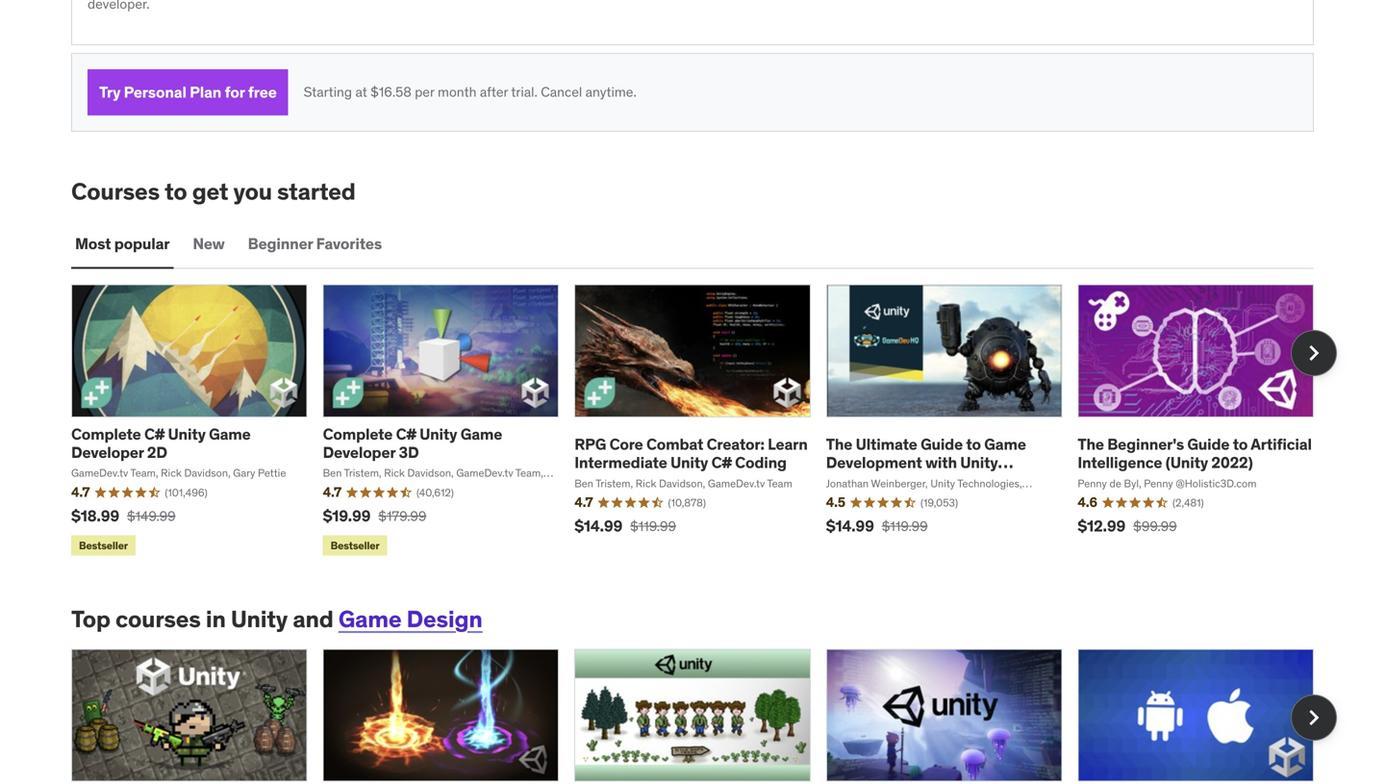 Task type: describe. For each thing, give the bounding box(es) containing it.
to for the beginner's guide to artificial intelligence (unity 2022)
[[1233, 434, 1248, 454]]

developer for complete c# unity game developer 2d
[[71, 443, 144, 462]]

2 carousel element from the top
[[71, 649, 1337, 784]]

next image
[[1299, 702, 1329, 733]]

at
[[355, 83, 367, 101]]

game inside complete c# unity game developer 3d
[[461, 424, 502, 444]]

you
[[233, 177, 272, 206]]

starting
[[304, 83, 352, 101]]

intermediate
[[574, 453, 667, 472]]

artificial
[[1251, 434, 1312, 454]]

the beginner's guide to artificial intelligence (unity 2022)
[[1078, 434, 1312, 472]]

courses to get you started
[[71, 177, 356, 206]]

beginner favorites button
[[244, 221, 386, 267]]

unity inside the ultimate guide to game development with unity (official)
[[960, 453, 998, 472]]

the for intelligence
[[1078, 434, 1104, 454]]

complete c# unity game developer 3d
[[323, 424, 502, 462]]

core
[[610, 434, 643, 454]]

with
[[925, 453, 957, 472]]

ultimate
[[856, 434, 917, 454]]

(unity
[[1166, 453, 1208, 472]]

most
[[75, 234, 111, 254]]

intelligence
[[1078, 453, 1162, 472]]

combat
[[646, 434, 703, 454]]

0 horizontal spatial to
[[165, 177, 187, 206]]

game design link
[[338, 605, 483, 634]]

free
[[248, 82, 277, 102]]

design
[[407, 605, 483, 634]]

beginner favorites
[[248, 234, 382, 254]]

c# inside rpg core combat creator: learn intermediate unity c# coding
[[712, 453, 732, 472]]

beginner
[[248, 234, 313, 254]]

beginner's
[[1107, 434, 1184, 454]]

game right and
[[338, 605, 402, 634]]

the ultimate guide to game development with unity (official)
[[826, 434, 1026, 491]]

unity right in
[[231, 605, 288, 634]]

learn
[[768, 434, 808, 454]]

the beginner's guide to artificial intelligence (unity 2022) link
[[1078, 434, 1312, 472]]

carousel element containing complete c# unity game developer 2d
[[71, 284, 1337, 559]]

trial.
[[511, 83, 538, 101]]

and
[[293, 605, 334, 634]]

unity inside complete c# unity game developer 3d
[[420, 424, 457, 444]]

personal
[[124, 82, 186, 102]]

c# for 3d
[[396, 424, 416, 444]]

get
[[192, 177, 228, 206]]

favorites
[[316, 234, 382, 254]]

guide for (unity
[[1188, 434, 1230, 454]]

courses
[[115, 605, 201, 634]]

2022)
[[1212, 453, 1253, 472]]

(official)
[[826, 471, 888, 491]]

in
[[206, 605, 226, 634]]

coding
[[735, 453, 787, 472]]

try
[[99, 82, 121, 102]]

$16.58
[[371, 83, 412, 101]]



Task type: vqa. For each thing, say whether or not it's contained in the screenshot.
get
yes



Task type: locate. For each thing, give the bounding box(es) containing it.
game inside complete c# unity game developer 2d
[[209, 424, 251, 444]]

guide right ultimate
[[921, 434, 963, 454]]

to left artificial at the right bottom
[[1233, 434, 1248, 454]]

1 vertical spatial carousel element
[[71, 649, 1337, 784]]

to inside the ultimate guide to game development with unity (official)
[[966, 434, 981, 454]]

c# inside complete c# unity game developer 3d
[[396, 424, 416, 444]]

the inside the beginner's guide to artificial intelligence (unity 2022)
[[1078, 434, 1104, 454]]

2d
[[147, 443, 167, 462]]

guide inside the ultimate guide to game development with unity (official)
[[921, 434, 963, 454]]

unity right '3d'
[[420, 424, 457, 444]]

to
[[165, 177, 187, 206], [966, 434, 981, 454], [1233, 434, 1248, 454]]

for
[[225, 82, 245, 102]]

try personal plan for free
[[99, 82, 277, 102]]

0 horizontal spatial the
[[826, 434, 853, 454]]

1 horizontal spatial c#
[[396, 424, 416, 444]]

1 horizontal spatial complete
[[323, 424, 393, 444]]

next image
[[1299, 338, 1329, 369]]

carousel element
[[71, 284, 1337, 559], [71, 649, 1337, 784]]

courses
[[71, 177, 160, 206]]

anytime.
[[586, 83, 637, 101]]

after
[[480, 83, 508, 101]]

the left beginner's
[[1078, 434, 1104, 454]]

rpg
[[574, 434, 606, 454]]

popular
[[114, 234, 170, 254]]

complete
[[71, 424, 141, 444], [323, 424, 393, 444]]

2 guide from the left
[[1188, 434, 1230, 454]]

complete left 2d on the bottom left
[[71, 424, 141, 444]]

2 the from the left
[[1078, 434, 1104, 454]]

new
[[193, 234, 225, 254]]

unity right core
[[671, 453, 708, 472]]

developer left 2d on the bottom left
[[71, 443, 144, 462]]

developer inside complete c# unity game developer 3d
[[323, 443, 396, 462]]

to for the ultimate guide to game development with unity (official)
[[966, 434, 981, 454]]

rpg core combat creator: learn intermediate unity c# coding link
[[574, 434, 808, 472]]

development
[[826, 453, 922, 472]]

c#
[[144, 424, 165, 444], [396, 424, 416, 444], [712, 453, 732, 472]]

0 horizontal spatial complete
[[71, 424, 141, 444]]

rpg core combat creator: learn intermediate unity c# coding
[[574, 434, 808, 472]]

most popular
[[75, 234, 170, 254]]

unity right 2d on the bottom left
[[168, 424, 206, 444]]

the up the (official)
[[826, 434, 853, 454]]

1 horizontal spatial developer
[[323, 443, 396, 462]]

creator:
[[707, 434, 765, 454]]

complete for complete c# unity game developer 2d
[[71, 424, 141, 444]]

month
[[438, 83, 477, 101]]

developer inside complete c# unity game developer 2d
[[71, 443, 144, 462]]

top
[[71, 605, 110, 634]]

the ultimate guide to game development with unity (official) link
[[826, 434, 1026, 491]]

c# inside complete c# unity game developer 2d
[[144, 424, 165, 444]]

to left 'get'
[[165, 177, 187, 206]]

plan
[[190, 82, 221, 102]]

try personal plan for free link
[[88, 69, 288, 115]]

game
[[209, 424, 251, 444], [461, 424, 502, 444], [984, 434, 1026, 454], [338, 605, 402, 634]]

unity inside complete c# unity game developer 2d
[[168, 424, 206, 444]]

complete c# unity game developer 2d
[[71, 424, 251, 462]]

the inside the ultimate guide to game development with unity (official)
[[826, 434, 853, 454]]

complete inside complete c# unity game developer 3d
[[323, 424, 393, 444]]

complete c# unity game developer 3d link
[[323, 424, 502, 462]]

complete left '3d'
[[323, 424, 393, 444]]

per
[[415, 83, 435, 101]]

0 horizontal spatial developer
[[71, 443, 144, 462]]

most popular button
[[71, 221, 174, 267]]

to right with
[[966, 434, 981, 454]]

1 horizontal spatial guide
[[1188, 434, 1230, 454]]

2 horizontal spatial to
[[1233, 434, 1248, 454]]

3d
[[399, 443, 419, 462]]

guide right beginner's
[[1188, 434, 1230, 454]]

2 complete from the left
[[323, 424, 393, 444]]

1 guide from the left
[[921, 434, 963, 454]]

the
[[826, 434, 853, 454], [1078, 434, 1104, 454]]

game inside the ultimate guide to game development with unity (official)
[[984, 434, 1026, 454]]

complete for complete c# unity game developer 3d
[[323, 424, 393, 444]]

c# for 2d
[[144, 424, 165, 444]]

game right with
[[984, 434, 1026, 454]]

guide inside the beginner's guide to artificial intelligence (unity 2022)
[[1188, 434, 1230, 454]]

unity
[[168, 424, 206, 444], [420, 424, 457, 444], [671, 453, 708, 472], [960, 453, 998, 472], [231, 605, 288, 634]]

starting at $16.58 per month after trial. cancel anytime.
[[304, 83, 637, 101]]

unity right with
[[960, 453, 998, 472]]

2 horizontal spatial c#
[[712, 453, 732, 472]]

complete inside complete c# unity game developer 2d
[[71, 424, 141, 444]]

cancel
[[541, 83, 582, 101]]

top courses in unity and game design
[[71, 605, 483, 634]]

the for development
[[826, 434, 853, 454]]

new button
[[189, 221, 229, 267]]

game right '3d'
[[461, 424, 502, 444]]

0 horizontal spatial c#
[[144, 424, 165, 444]]

1 developer from the left
[[71, 443, 144, 462]]

0 vertical spatial carousel element
[[71, 284, 1337, 559]]

1 complete from the left
[[71, 424, 141, 444]]

guide for with
[[921, 434, 963, 454]]

0 horizontal spatial guide
[[921, 434, 963, 454]]

game right 2d on the bottom left
[[209, 424, 251, 444]]

started
[[277, 177, 356, 206]]

unity inside rpg core combat creator: learn intermediate unity c# coding
[[671, 453, 708, 472]]

2 developer from the left
[[323, 443, 396, 462]]

1 the from the left
[[826, 434, 853, 454]]

1 horizontal spatial to
[[966, 434, 981, 454]]

1 carousel element from the top
[[71, 284, 1337, 559]]

complete c# unity game developer 2d link
[[71, 424, 251, 462]]

developer left '3d'
[[323, 443, 396, 462]]

guide
[[921, 434, 963, 454], [1188, 434, 1230, 454]]

1 horizontal spatial the
[[1078, 434, 1104, 454]]

developer
[[71, 443, 144, 462], [323, 443, 396, 462]]

developer for complete c# unity game developer 3d
[[323, 443, 396, 462]]

to inside the beginner's guide to artificial intelligence (unity 2022)
[[1233, 434, 1248, 454]]



